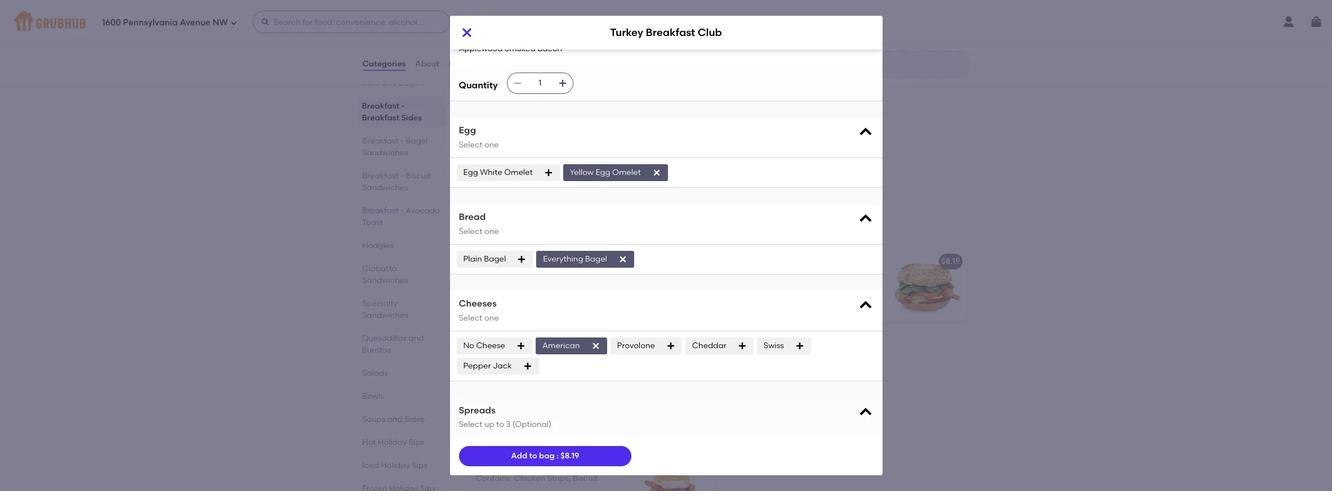 Task type: describe. For each thing, give the bounding box(es) containing it.
1 horizontal spatial chicken
[[514, 474, 546, 484]]

tomato, inside contains: american, mayo, spinach, tomato, ham, applewood smoked bacon
[[476, 285, 507, 294]]

yellow egg omelet
[[570, 168, 641, 178]]

bag
[[539, 452, 555, 461]]

$1.79
[[690, 15, 708, 25]]

western image
[[630, 330, 715, 404]]

contains: bacon
[[476, 152, 539, 162]]

plain inside contains: plain bagel, cheddar, tomato, salsa, applewood smoked bacon
[[514, 354, 533, 363]]

- inside breakfast - breakfast sides tab
[[401, 101, 405, 111]]

tomato, inside contains: plain bagel, cheddar, tomato, salsa, applewood smoked bacon
[[476, 365, 507, 375]]

iced
[[362, 462, 379, 471]]

breakfast down quantity
[[468, 104, 526, 118]]

breakfast down the input item quantity number field
[[537, 104, 595, 118]]

1 vertical spatial plain bagel
[[463, 255, 506, 264]]

0 vertical spatial plain
[[476, 15, 495, 25]]

no cheese
[[463, 341, 505, 351]]

breakfast - avocado toast tab
[[362, 205, 441, 229]]

pennsylvania
[[123, 17, 178, 27]]

:
[[557, 452, 559, 461]]

quesadillas and burritos tab
[[362, 333, 441, 357]]

specialty sandwiches
[[362, 299, 408, 321]]

reviews button
[[448, 44, 481, 85]]

breakfast up breakfast - bagel sandwiches tab
[[362, 113, 400, 123]]

everything bagel button
[[722, 8, 967, 81]]

applewood inside contains: american, mayo, spinach, tomato, ham, applewood smoked bacon
[[532, 285, 576, 294]]

0 horizontal spatial yellow
[[497, 33, 521, 42]]

bread
[[459, 212, 486, 223]]

0 vertical spatial american,
[[640, 33, 680, 42]]

3
[[506, 421, 511, 430]]

select for cheeses
[[459, 314, 483, 323]]

club
[[698, 26, 722, 39]]

breakfast - biscuit sandwiches tab
[[362, 170, 441, 194]]

biscuit right strips,
[[573, 474, 598, 484]]

everything bagel inside button
[[728, 15, 794, 25]]

smoked inside contains: american, mayo, spinach, tomato, ham, applewood smoked bacon
[[578, 285, 609, 294]]

bagel inside breakfast - bagel sandwiches
[[406, 136, 428, 146]]

pepper jack
[[463, 362, 512, 371]]

1600
[[102, 17, 121, 27]]

soups
[[362, 415, 385, 425]]

iced holiday sips
[[362, 462, 427, 471]]

breakfast down "spreads"
[[468, 426, 526, 440]]

nw
[[213, 17, 228, 27]]

- right bread select one
[[529, 224, 534, 239]]

0 vertical spatial omelet,
[[540, 33, 570, 42]]

omelet for yellow egg omelet
[[613, 168, 641, 178]]

western
[[476, 338, 508, 347]]

hot
[[362, 438, 376, 448]]

holiday for iced
[[381, 462, 410, 471]]

breakfast inside breakfast - biscuit sandwiches
[[362, 171, 398, 181]]

1 horizontal spatial $8.19
[[942, 257, 961, 267]]

sandwiches inside breakfast - bagel sandwiches
[[362, 148, 408, 158]]

applewood inside contains: plain bagel, cheddar, tomato, salsa, applewood smoked bacon
[[534, 365, 578, 375]]

1 horizontal spatial oven
[[797, 296, 817, 306]]

1 horizontal spatial turkey,
[[830, 33, 857, 42]]

one for bread
[[485, 227, 499, 237]]

ham,
[[509, 285, 530, 294]]

breakfast - breakfast sides inside tab
[[362, 101, 422, 123]]

breakfast - loose rolls and bagels tab
[[362, 65, 441, 89]]

ham
[[476, 257, 495, 267]]

salads
[[362, 369, 388, 379]]

mayo, inside contains: american, mayo, spinach, tomato, ham, applewood smoked bacon
[[556, 273, 579, 283]]

breakfast inside breakfast - avocado toast
[[362, 206, 398, 216]]

sips for hot holiday sips
[[409, 438, 424, 448]]

to inside the spreads select up to 3 (optional)
[[496, 421, 504, 430]]

bagel inside button
[[771, 15, 794, 25]]

contains: for western
[[476, 354, 512, 363]]

egg select one
[[459, 125, 499, 150]]

add to bag : $8.19
[[511, 452, 579, 461]]

reviews
[[449, 59, 480, 69]]

iced holiday sips tab
[[362, 460, 441, 472]]

0 vertical spatial roasted
[[797, 33, 829, 42]]

toast
[[362, 218, 383, 228]]

bagel, inside contains: plain bagel, cheddar, tomato, salsa, applewood smoked bacon
[[535, 354, 559, 363]]

breakfast down $1.79
[[646, 26, 696, 39]]

0 horizontal spatial turkey,
[[728, 307, 755, 317]]

cheeses
[[459, 299, 497, 309]]

contains: for bacon
[[476, 152, 512, 162]]

2 vertical spatial yellow
[[767, 273, 790, 283]]

1600 pennsylvania avenue nw
[[102, 17, 228, 27]]

soups and sides tab
[[362, 414, 441, 426]]

(optional)
[[513, 421, 552, 430]]

avenue
[[180, 17, 211, 27]]

bowls tab
[[362, 391, 441, 403]]

- right 3
[[529, 426, 534, 440]]

svg image inside main navigation navigation
[[1310, 15, 1324, 29]]

quesadillas
[[362, 334, 407, 344]]

1 vertical spatial roasted
[[819, 296, 851, 306]]

contains: plain bagel, cheddar, tomato, salsa, applewood smoked bacon
[[476, 354, 611, 386]]

pepper
[[463, 362, 491, 371]]

- inside breakfast - avocado toast
[[400, 206, 404, 216]]

cheeses select one
[[459, 299, 499, 323]]

everything inside button
[[728, 15, 769, 25]]

1 vertical spatial contains: yellow egg omelet, everything bagel, american, mayo, tomato, spinach, oven roasted turkey, applewood smoked bacon
[[728, 273, 861, 317]]

select for egg
[[459, 140, 483, 150]]

rolls
[[362, 78, 380, 88]]

strips,
[[548, 474, 571, 484]]

1 horizontal spatial to
[[529, 452, 537, 461]]

2 vertical spatial american,
[[796, 285, 836, 294]]

1 vertical spatial $8.19
[[561, 452, 579, 461]]

loose
[[406, 66, 428, 76]]

hoagies
[[362, 241, 394, 251]]

ciabatta
[[362, 264, 397, 274]]

turkey breakfast club
[[610, 26, 722, 39]]

no
[[463, 341, 474, 351]]

$7.49
[[689, 338, 708, 347]]

hoagies tab
[[362, 240, 441, 252]]

2 vertical spatial spinach,
[[762, 296, 795, 306]]

chicken biscuit sandwich image
[[630, 451, 715, 492]]

sandwich
[[537, 458, 576, 468]]

white
[[480, 168, 503, 178]]

egg white omelet
[[463, 168, 533, 178]]

categories button
[[362, 44, 406, 85]]

breakfast down rolls at top left
[[362, 101, 400, 111]]

spreads select up to 3 (optional)
[[459, 406, 552, 430]]

about button
[[415, 44, 440, 85]]

categories
[[363, 59, 406, 69]]

up
[[485, 421, 495, 430]]

1 horizontal spatial mayo,
[[682, 33, 705, 42]]

omelet for egg white omelet
[[504, 168, 533, 178]]

breakfast down bread
[[468, 224, 526, 239]]



Task type: vqa. For each thing, say whether or not it's contained in the screenshot.
topmost Sides,
no



Task type: locate. For each thing, give the bounding box(es) containing it.
sips inside tab
[[409, 438, 424, 448]]

2 omelet from the left
[[613, 168, 641, 178]]

breakfast up toast
[[362, 206, 398, 216]]

1 horizontal spatial yellow
[[570, 168, 594, 178]]

one for cheeses
[[485, 314, 499, 323]]

chicken
[[476, 458, 508, 468], [514, 474, 546, 484]]

ciabatta sandwiches
[[362, 264, 408, 286]]

oven
[[775, 33, 795, 42], [797, 296, 817, 306]]

omelet,
[[540, 33, 570, 42], [809, 273, 840, 283]]

one down cheeses
[[485, 314, 499, 323]]

breakfast - biscuit sandwiches
[[362, 171, 431, 193], [468, 426, 652, 440]]

-
[[400, 66, 404, 76], [401, 101, 405, 111], [529, 104, 534, 118], [400, 136, 404, 146], [400, 171, 404, 181], [400, 206, 404, 216], [529, 224, 534, 239], [529, 426, 534, 440]]

biscuit
[[406, 171, 431, 181], [537, 426, 577, 440], [510, 458, 536, 468], [573, 474, 598, 484]]

smoked
[[505, 44, 536, 54], [578, 285, 609, 294], [802, 307, 833, 317], [580, 365, 611, 375]]

1 vertical spatial holiday
[[381, 462, 410, 471]]

0 vertical spatial chicken
[[476, 458, 508, 468]]

$8.19
[[942, 257, 961, 267], [561, 452, 579, 461]]

0 vertical spatial to
[[496, 421, 504, 430]]

0 vertical spatial $8.19
[[942, 257, 961, 267]]

breakfast - breakfast sides
[[362, 101, 422, 123], [468, 104, 630, 118]]

2 horizontal spatial bagel,
[[770, 285, 794, 294]]

0 vertical spatial plain bagel
[[476, 15, 520, 25]]

spreads
[[459, 406, 496, 416]]

jack
[[493, 362, 512, 371]]

0 vertical spatial breakfast - biscuit sandwiches
[[362, 171, 431, 193]]

1 vertical spatial american,
[[514, 273, 554, 283]]

0 horizontal spatial bagel,
[[535, 354, 559, 363]]

ham image
[[630, 250, 715, 323]]

bagels
[[399, 78, 424, 88]]

2 select from the top
[[459, 227, 483, 237]]

and inside breakfast - loose rolls and bagels
[[381, 78, 397, 88]]

1 vertical spatial oven
[[797, 296, 817, 306]]

biscuit down breakfast - bagel sandwiches tab
[[406, 171, 431, 181]]

plain down bread select one
[[463, 255, 482, 264]]

chicken down chicken biscuit sandwich
[[514, 474, 546, 484]]

swiss
[[764, 341, 784, 351]]

0 horizontal spatial oven
[[775, 33, 795, 42]]

tab
[[362, 483, 441, 492]]

one down bread
[[485, 227, 499, 237]]

add
[[511, 452, 528, 461]]

breakfast down breakfast - bagel sandwiches tab
[[362, 171, 398, 181]]

sips
[[409, 438, 424, 448], [412, 462, 427, 471]]

sips down hot holiday sips tab
[[412, 462, 427, 471]]

0 horizontal spatial $8.19
[[561, 452, 579, 461]]

and inside quesadillas and burritos
[[409, 334, 424, 344]]

chicken biscuit sandwich
[[476, 458, 576, 468]]

breakfast down breakfast - breakfast sides tab
[[362, 136, 398, 146]]

everything
[[728, 15, 769, 25], [572, 33, 612, 42], [543, 255, 584, 264], [728, 285, 769, 294]]

everything bagel up contains: american, mayo, spinach, tomato, ham, applewood smoked bacon
[[543, 255, 607, 264]]

breakfast - biscuit sandwiches inside tab
[[362, 171, 431, 193]]

1 horizontal spatial breakfast - breakfast sides
[[468, 104, 630, 118]]

select inside cheeses select one
[[459, 314, 483, 323]]

magnifying glass icon image
[[781, 57, 794, 71]]

select up white
[[459, 140, 483, 150]]

spinach, inside contains: american, mayo, spinach, tomato, ham, applewood smoked bacon
[[581, 273, 614, 283]]

holiday
[[378, 438, 407, 448], [381, 462, 410, 471]]

cheddar,
[[561, 354, 597, 363]]

1 vertical spatial to
[[529, 452, 537, 461]]

1 horizontal spatial bagel,
[[614, 33, 638, 42]]

turkey,
[[830, 33, 857, 42], [728, 307, 755, 317]]

breakfast - avocado toast
[[362, 206, 440, 228]]

plain bagel image
[[630, 8, 715, 81]]

0 vertical spatial spinach,
[[740, 33, 773, 42]]

cheddar
[[692, 341, 727, 351]]

2 horizontal spatial yellow
[[767, 273, 790, 283]]

avocado
[[406, 206, 440, 216]]

svg image
[[1310, 15, 1324, 29], [460, 26, 474, 39], [513, 79, 522, 88], [558, 79, 567, 88], [858, 125, 874, 141], [544, 169, 553, 178], [517, 255, 526, 264], [619, 255, 628, 264], [517, 342, 526, 351], [591, 342, 600, 351], [738, 342, 747, 351]]

applewood up swiss
[[756, 307, 800, 317]]

select down bread
[[459, 227, 483, 237]]

hot holiday sips
[[362, 438, 424, 448]]

turkey breakfast club image
[[883, 250, 967, 323]]

holiday down hot holiday sips
[[381, 462, 410, 471]]

select down cheeses
[[459, 314, 483, 323]]

1 vertical spatial one
[[485, 227, 499, 237]]

contains: american, mayo, spinach, tomato, ham, applewood smoked bacon
[[476, 273, 614, 306]]

- down bagels
[[401, 101, 405, 111]]

breakfast - bagel sandwiches inside tab
[[362, 136, 428, 158]]

select inside the spreads select up to 3 (optional)
[[459, 421, 483, 430]]

one up contains: bacon
[[485, 140, 499, 150]]

- down the input item quantity number field
[[529, 104, 534, 118]]

- down breakfast - bagel sandwiches tab
[[400, 171, 404, 181]]

chicken left add
[[476, 458, 508, 468]]

breakfast - biscuit sandwiches up breakfast - avocado toast
[[362, 171, 431, 193]]

spinach,
[[740, 33, 773, 42], [581, 273, 614, 283], [762, 296, 795, 306]]

1 horizontal spatial omelet,
[[809, 273, 840, 283]]

1 vertical spatial turkey,
[[728, 307, 755, 317]]

bacon image
[[630, 129, 715, 202]]

sips for iced holiday sips
[[412, 462, 427, 471]]

and for soups and sides
[[387, 415, 402, 425]]

american, inside contains: american, mayo, spinach, tomato, ham, applewood smoked bacon
[[514, 273, 554, 283]]

contains: yellow egg omelet, everything bagel, american, mayo, tomato, spinach, oven roasted turkey, applewood smoked bacon down $1.79
[[459, 33, 859, 54]]

ciabatta sandwiches tab
[[362, 263, 441, 287]]

and right quesadillas
[[409, 334, 424, 344]]

1 horizontal spatial american,
[[640, 33, 680, 42]]

bacon inside contains: plain bagel, cheddar, tomato, salsa, applewood smoked bacon
[[476, 377, 501, 386]]

0 horizontal spatial to
[[496, 421, 504, 430]]

1 vertical spatial bagel,
[[770, 285, 794, 294]]

hot holiday sips tab
[[362, 437, 441, 449]]

breakfast - breakfast sides tab
[[362, 100, 441, 124]]

4 select from the top
[[459, 421, 483, 430]]

sips inside tab
[[412, 462, 427, 471]]

0 horizontal spatial everything bagel
[[543, 255, 607, 264]]

holiday for hot
[[378, 438, 407, 448]]

0 vertical spatial oven
[[775, 33, 795, 42]]

yellow
[[497, 33, 521, 42], [570, 168, 594, 178], [767, 273, 790, 283]]

holiday inside tab
[[381, 462, 410, 471]]

select
[[459, 140, 483, 150], [459, 227, 483, 237], [459, 314, 483, 323], [459, 421, 483, 430]]

omelet
[[504, 168, 533, 178], [613, 168, 641, 178]]

applewood
[[459, 44, 503, 54], [532, 285, 576, 294], [756, 307, 800, 317], [534, 365, 578, 375]]

roasted
[[797, 33, 829, 42], [819, 296, 851, 306]]

main navigation navigation
[[0, 0, 1333, 44]]

- inside breakfast - biscuit sandwiches tab
[[400, 171, 404, 181]]

bagel,
[[614, 33, 638, 42], [770, 285, 794, 294], [535, 354, 559, 363]]

contains: for ham
[[476, 273, 512, 283]]

1 one from the top
[[485, 140, 499, 150]]

breakfast - bagel sandwiches tab
[[362, 135, 441, 159]]

contains: for chicken biscuit sandwich
[[476, 474, 512, 484]]

2 vertical spatial mayo,
[[838, 285, 861, 294]]

bread select one
[[459, 212, 499, 237]]

- down breakfast - breakfast sides tab
[[400, 136, 404, 146]]

contains: yellow egg omelet, everything bagel, american, mayo, tomato, spinach, oven roasted turkey, applewood smoked bacon
[[459, 33, 859, 54], [728, 273, 861, 317]]

and right rolls at top left
[[381, 78, 397, 88]]

and for quesadillas and burritos
[[409, 334, 424, 344]]

0 vertical spatial holiday
[[378, 438, 407, 448]]

0 horizontal spatial mayo,
[[556, 273, 579, 283]]

0 horizontal spatial breakfast - breakfast sides
[[362, 101, 422, 123]]

2 one from the top
[[485, 227, 499, 237]]

cheese
[[476, 341, 505, 351]]

and right the 'soups'
[[387, 415, 402, 425]]

1 vertical spatial chicken
[[514, 474, 546, 484]]

svg image
[[261, 17, 270, 26], [230, 19, 237, 26], [652, 169, 661, 178], [858, 211, 874, 227], [858, 298, 874, 314], [667, 342, 676, 351], [796, 342, 805, 351], [523, 362, 532, 371], [858, 405, 874, 421]]

1 vertical spatial omelet,
[[809, 273, 840, 283]]

0 horizontal spatial chicken
[[476, 458, 508, 468]]

breakfast
[[646, 26, 696, 39], [362, 66, 398, 76], [362, 101, 400, 111], [468, 104, 526, 118], [537, 104, 595, 118], [362, 113, 400, 123], [362, 136, 398, 146], [362, 171, 398, 181], [362, 206, 398, 216], [468, 224, 526, 239], [468, 426, 526, 440]]

contains: chicken strips, biscuit
[[476, 474, 598, 484]]

breakfast - breakfast sides down bagels
[[362, 101, 422, 123]]

breakfast - biscuit sandwiches up :
[[468, 426, 652, 440]]

one for egg
[[485, 140, 499, 150]]

holiday down soups and sides
[[378, 438, 407, 448]]

1 omelet from the left
[[504, 168, 533, 178]]

0 vertical spatial everything bagel
[[728, 15, 794, 25]]

- left avocado
[[400, 206, 404, 216]]

breakfast inside breakfast - bagel sandwiches
[[362, 136, 398, 146]]

biscuit inside tab
[[406, 171, 431, 181]]

to left 3
[[496, 421, 504, 430]]

one inside egg select one
[[485, 140, 499, 150]]

0 horizontal spatial american,
[[514, 273, 554, 283]]

contains: yellow egg omelet, everything bagel, american, mayo, tomato, spinach, oven roasted turkey, applewood smoked bacon up swiss
[[728, 273, 861, 317]]

0 vertical spatial bagel,
[[614, 33, 638, 42]]

0 horizontal spatial omelet
[[504, 168, 533, 178]]

egg
[[523, 33, 538, 42], [459, 125, 476, 136], [463, 168, 478, 178], [596, 168, 611, 178], [792, 273, 807, 283]]

1 horizontal spatial breakfast - bagel sandwiches
[[468, 224, 646, 239]]

everything bagel up magnifying glass icon
[[728, 15, 794, 25]]

plain up 'reviews'
[[476, 15, 495, 25]]

breakfast inside breakfast - loose rolls and bagels
[[362, 66, 398, 76]]

1 vertical spatial everything bagel
[[543, 255, 607, 264]]

1 vertical spatial plain
[[463, 255, 482, 264]]

0 vertical spatial sips
[[409, 438, 424, 448]]

breakfast - loose rolls and bagels
[[362, 66, 428, 88]]

2 vertical spatial one
[[485, 314, 499, 323]]

to
[[496, 421, 504, 430], [529, 452, 537, 461]]

3 select from the top
[[459, 314, 483, 323]]

applewood down american
[[534, 365, 578, 375]]

contains:
[[459, 33, 496, 42], [476, 152, 512, 162], [476, 273, 512, 283], [728, 273, 765, 283], [476, 354, 512, 363], [476, 474, 512, 484]]

0 horizontal spatial breakfast - bagel sandwiches
[[362, 136, 428, 158]]

american
[[543, 341, 580, 351]]

breakfast up rolls at top left
[[362, 66, 398, 76]]

- inside breakfast - loose rolls and bagels
[[400, 66, 404, 76]]

sandwiches inside breakfast - biscuit sandwiches
[[362, 183, 408, 193]]

1 vertical spatial and
[[409, 334, 424, 344]]

plain bagel down bread select one
[[463, 255, 506, 264]]

- left the loose
[[400, 66, 404, 76]]

2 vertical spatial bagel,
[[535, 354, 559, 363]]

quesadillas and burritos
[[362, 334, 424, 356]]

one inside bread select one
[[485, 227, 499, 237]]

- inside breakfast - bagel sandwiches tab
[[400, 136, 404, 146]]

1 vertical spatial yellow
[[570, 168, 594, 178]]

1 vertical spatial mayo,
[[556, 273, 579, 283]]

breakfast - bagel sandwiches
[[362, 136, 428, 158], [468, 224, 646, 239]]

1 horizontal spatial everything bagel
[[728, 15, 794, 25]]

biscuit up 'contains: chicken strips, biscuit'
[[510, 458, 536, 468]]

provolone
[[617, 341, 655, 351]]

biscuit up :
[[537, 426, 577, 440]]

1 horizontal spatial breakfast - biscuit sandwiches
[[468, 426, 652, 440]]

about
[[415, 59, 439, 69]]

2 vertical spatial and
[[387, 415, 402, 425]]

select for spreads
[[459, 421, 483, 430]]

holiday inside tab
[[378, 438, 407, 448]]

Input item quantity number field
[[528, 74, 553, 94]]

american,
[[640, 33, 680, 42], [514, 273, 554, 283], [796, 285, 836, 294]]

0 vertical spatial breakfast - bagel sandwiches
[[362, 136, 428, 158]]

select inside egg select one
[[459, 140, 483, 150]]

specialty
[[362, 299, 397, 309]]

0 vertical spatial contains: yellow egg omelet, everything bagel, american, mayo, tomato, spinach, oven roasted turkey, applewood smoked bacon
[[459, 33, 859, 54]]

plain up salsa,
[[514, 354, 533, 363]]

1 vertical spatial sips
[[412, 462, 427, 471]]

3 one from the top
[[485, 314, 499, 323]]

quantity
[[459, 80, 498, 91]]

bowls
[[362, 392, 384, 402]]

egg inside egg select one
[[459, 125, 476, 136]]

1 vertical spatial spinach,
[[581, 273, 614, 283]]

1 horizontal spatial omelet
[[613, 168, 641, 178]]

select inside bread select one
[[459, 227, 483, 237]]

1 vertical spatial breakfast - biscuit sandwiches
[[468, 426, 652, 440]]

plain bagel
[[476, 15, 520, 25], [463, 255, 506, 264]]

turkey
[[610, 26, 644, 39]]

0 vertical spatial turkey,
[[830, 33, 857, 42]]

applewood right ham,
[[532, 285, 576, 294]]

sips up 'iced holiday sips' tab
[[409, 438, 424, 448]]

mayo,
[[682, 33, 705, 42], [556, 273, 579, 283], [838, 285, 861, 294]]

select down "spreads"
[[459, 421, 483, 430]]

0 vertical spatial mayo,
[[682, 33, 705, 42]]

specialty sandwiches tab
[[362, 298, 441, 322]]

contains: inside contains: plain bagel, cheddar, tomato, salsa, applewood smoked bacon
[[476, 354, 512, 363]]

0 vertical spatial yellow
[[497, 33, 521, 42]]

one inside cheeses select one
[[485, 314, 499, 323]]

smoked inside contains: plain bagel, cheddar, tomato, salsa, applewood smoked bacon
[[580, 365, 611, 375]]

plain bagel up 'reviews'
[[476, 15, 520, 25]]

0 horizontal spatial omelet,
[[540, 33, 570, 42]]

applewood up 'reviews'
[[459, 44, 503, 54]]

everything bagel image
[[883, 8, 967, 81]]

1 select from the top
[[459, 140, 483, 150]]

1 vertical spatial breakfast - bagel sandwiches
[[468, 224, 646, 239]]

2 horizontal spatial american,
[[796, 285, 836, 294]]

0 horizontal spatial breakfast - biscuit sandwiches
[[362, 171, 431, 193]]

breakfast - breakfast sides down the input item quantity number field
[[468, 104, 630, 118]]

select for bread
[[459, 227, 483, 237]]

sides
[[598, 104, 630, 118], [401, 113, 422, 123], [404, 415, 425, 425]]

burritos
[[362, 346, 391, 356]]

0 vertical spatial and
[[381, 78, 397, 88]]

2 vertical spatial plain
[[514, 354, 533, 363]]

to left bag
[[529, 452, 537, 461]]

salsa,
[[509, 365, 532, 375]]

2 horizontal spatial mayo,
[[838, 285, 861, 294]]

salads tab
[[362, 368, 441, 380]]

one
[[485, 140, 499, 150], [485, 227, 499, 237], [485, 314, 499, 323]]

contains: inside contains: american, mayo, spinach, tomato, ham, applewood smoked bacon
[[476, 273, 512, 283]]

0 vertical spatial one
[[485, 140, 499, 150]]

soups and sides
[[362, 415, 425, 425]]

everything bagel
[[728, 15, 794, 25], [543, 255, 607, 264]]

bacon inside contains: american, mayo, spinach, tomato, ham, applewood smoked bacon
[[476, 296, 501, 306]]



